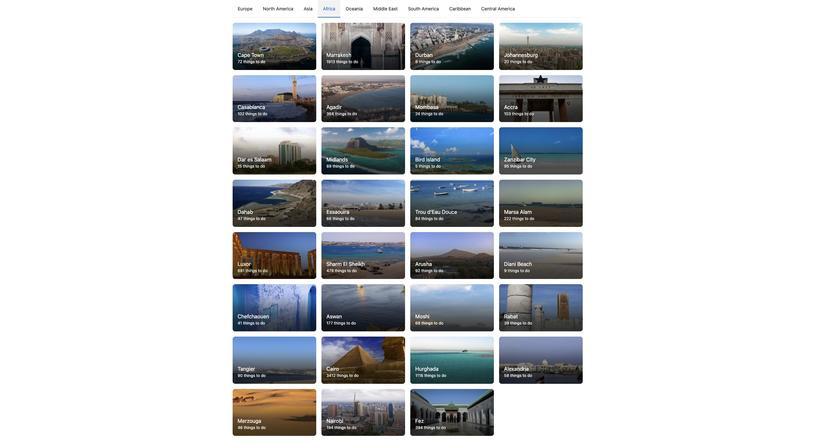 Task type: locate. For each thing, give the bounding box(es) containing it.
103
[[504, 112, 511, 116]]

do inside luxor 691 things to do
[[263, 268, 268, 273]]

things right 3412
[[337, 373, 348, 378]]

dar es salaam image
[[233, 127, 316, 175]]

things inside "merzouga 46 things to do"
[[244, 425, 255, 430]]

things inside luxor 691 things to do
[[246, 268, 257, 273]]

accra 103 things to do
[[504, 104, 534, 116]]

things down rabat
[[511, 321, 522, 326]]

to inside accra 103 things to do
[[525, 112, 529, 116]]

marsa
[[504, 209, 519, 215]]

2 horizontal spatial america
[[498, 6, 515, 11]]

to down town
[[256, 59, 260, 64]]

things down essaouira
[[333, 216, 344, 221]]

tab list containing europe
[[233, 0, 583, 18]]

things inside marsa alam 222 things to do
[[513, 216, 524, 221]]

do right 90
[[261, 373, 266, 378]]

america for central america
[[498, 6, 515, 11]]

things down moshi
[[422, 321, 433, 326]]

do inside dar es salaam 15 things to do
[[260, 164, 265, 169]]

do inside moshi 68 things to do
[[439, 321, 444, 326]]

sharm el sheikh image
[[322, 232, 405, 279]]

do inside accra 103 things to do
[[530, 112, 534, 116]]

hurghada image
[[410, 337, 494, 384]]

479
[[327, 268, 334, 273]]

moshi image
[[410, 284, 494, 331]]

to for durban
[[432, 59, 435, 64]]

things inside 'cairo 3412 things to do'
[[337, 373, 348, 378]]

things inside nairobi 194 things to do
[[335, 425, 346, 430]]

to inside moshi 68 things to do
[[434, 321, 438, 326]]

0 horizontal spatial america
[[276, 6, 294, 11]]

do for nairobi
[[352, 425, 357, 430]]

to inside luxor 691 things to do
[[258, 268, 262, 273]]

to inside mombasa 24 things to do
[[434, 112, 438, 116]]

to down salaam
[[256, 164, 259, 169]]

to right 103
[[525, 112, 529, 116]]

things down luxor
[[246, 268, 257, 273]]

to inside alexandria 58 things to do
[[523, 373, 527, 378]]

things right 5
[[419, 164, 431, 169]]

things down 'mombasa'
[[422, 112, 433, 116]]

do for johannesburg
[[528, 59, 532, 64]]

2 america from the left
[[422, 6, 439, 11]]

caribbean
[[450, 6, 471, 11]]

asia button
[[299, 0, 318, 17]]

do inside nairobi 194 things to do
[[352, 425, 357, 430]]

things down marrakesh
[[336, 59, 348, 64]]

marsa alam image
[[499, 180, 583, 227]]

south america button
[[403, 0, 444, 17]]

diani beach image
[[499, 232, 583, 279]]

do for fez
[[441, 425, 446, 430]]

do down salaam
[[260, 164, 265, 169]]

to right the 194 on the bottom left
[[347, 425, 351, 430]]

america right south
[[422, 6, 439, 11]]

do for luxor
[[263, 268, 268, 273]]

things down chefchaouen on the left bottom
[[243, 321, 255, 326]]

north america
[[263, 6, 294, 11]]

things for alexandria
[[511, 373, 522, 378]]

to for arusha
[[434, 268, 438, 273]]

cape town image
[[233, 23, 316, 70]]

dahab 47 things to do
[[238, 209, 266, 221]]

things for essaouira
[[333, 216, 344, 221]]

things inside aswan 177 things to do
[[334, 321, 346, 326]]

cape town 72 things to do
[[238, 52, 266, 64]]

things inside the arusha 92 things to do
[[422, 268, 433, 273]]

hurghada 1116 things to do
[[416, 366, 447, 378]]

arusha
[[416, 261, 432, 267]]

do down town
[[261, 59, 266, 64]]

arusha image
[[410, 232, 494, 279]]

things down diani
[[508, 268, 519, 273]]

do inside johannesburg 20 things to do
[[528, 59, 532, 64]]

merzouga image
[[233, 389, 316, 436]]

to down alam
[[525, 216, 529, 221]]

do right 3412
[[354, 373, 359, 378]]

do right 691
[[263, 268, 268, 273]]

do right 92
[[439, 268, 444, 273]]

to down el at left
[[347, 268, 351, 273]]

do right 47
[[261, 216, 266, 221]]

things inside the "chefchaouen 41 things to do"
[[243, 321, 255, 326]]

to right 68
[[434, 321, 438, 326]]

rabat 39 things to do
[[504, 314, 533, 326]]

aswan
[[327, 314, 342, 319]]

to down chefchaouen on the left bottom
[[256, 321, 259, 326]]

to down durban
[[432, 59, 435, 64]]

things inside dar es salaam 15 things to do
[[243, 164, 255, 169]]

to for rabat
[[523, 321, 527, 326]]

do down d'eau
[[439, 216, 444, 221]]

to inside midlands 89 things to do
[[345, 164, 349, 169]]

dar es salaam 15 things to do
[[238, 157, 272, 169]]

things inside johannesburg 20 things to do
[[510, 59, 522, 64]]

do right '39'
[[528, 321, 533, 326]]

do inside "hurghada 1116 things to do"
[[442, 373, 447, 378]]

europe
[[238, 6, 253, 11]]

to inside the 'sharm el sheikh 479 things to do'
[[347, 268, 351, 273]]

222
[[504, 216, 512, 221]]

africa button
[[318, 0, 341, 17]]

to right 47
[[256, 216, 260, 221]]

do right the 194 on the bottom left
[[352, 425, 357, 430]]

to for agadir
[[348, 112, 351, 116]]

to right 92
[[434, 268, 438, 273]]

to for cairo
[[349, 373, 353, 378]]

douce
[[442, 209, 457, 215]]

do right 8
[[436, 59, 441, 64]]

things right 84
[[422, 216, 433, 221]]

things down midlands
[[333, 164, 344, 169]]

to right 3412
[[349, 373, 353, 378]]

do right 24 at top right
[[439, 112, 444, 116]]

things inside rabat 39 things to do
[[511, 321, 522, 326]]

mombasa image
[[410, 75, 494, 122]]

alam
[[520, 209, 532, 215]]

cairo
[[327, 366, 339, 372]]

things down el at left
[[335, 268, 346, 273]]

things down nairobi
[[335, 425, 346, 430]]

to right 177
[[347, 321, 350, 326]]

102
[[238, 112, 244, 116]]

to inside johannesburg 20 things to do
[[523, 59, 527, 64]]

do right 66
[[350, 216, 355, 221]]

trou
[[416, 209, 426, 215]]

66
[[327, 216, 332, 221]]

to for merzouga
[[256, 425, 260, 430]]

to inside "fez 394 things to do"
[[437, 425, 440, 430]]

america right central
[[498, 6, 515, 11]]

mombasa 24 things to do
[[416, 104, 444, 116]]

do inside marrakesh 1913 things to do
[[354, 59, 358, 64]]

to inside zanzibar city 95 things to do
[[523, 164, 527, 169]]

things inside marrakesh 1913 things to do
[[336, 59, 348, 64]]

things right 394
[[424, 425, 436, 430]]

things down 'johannesburg'
[[510, 59, 522, 64]]

things inside essaouira 66 things to do
[[333, 216, 344, 221]]

do
[[261, 59, 266, 64], [354, 59, 358, 64], [436, 59, 441, 64], [528, 59, 532, 64], [263, 112, 268, 116], [353, 112, 357, 116], [439, 112, 444, 116], [530, 112, 534, 116], [260, 164, 265, 169], [350, 164, 355, 169], [436, 164, 441, 169], [528, 164, 532, 169], [261, 216, 266, 221], [350, 216, 355, 221], [439, 216, 444, 221], [530, 216, 535, 221], [263, 268, 268, 273], [352, 268, 357, 273], [439, 268, 444, 273], [525, 268, 530, 273], [261, 321, 265, 326], [351, 321, 356, 326], [439, 321, 444, 326], [528, 321, 533, 326], [261, 373, 266, 378], [354, 373, 359, 378], [442, 373, 447, 378], [528, 373, 533, 378], [261, 425, 266, 430], [352, 425, 357, 430], [441, 425, 446, 430]]

do down chefchaouen on the left bottom
[[261, 321, 265, 326]]

to right 394
[[437, 425, 440, 430]]

do right 364
[[353, 112, 357, 116]]

to inside essaouira 66 things to do
[[345, 216, 349, 221]]

to down 'mombasa'
[[434, 112, 438, 116]]

do inside "fez 394 things to do"
[[441, 425, 446, 430]]

to inside "merzouga 46 things to do"
[[256, 425, 260, 430]]

america right north
[[276, 6, 294, 11]]

do inside dahab 47 things to do
[[261, 216, 266, 221]]

things down accra
[[512, 112, 524, 116]]

to inside agadir 364 things to do
[[348, 112, 351, 116]]

do inside essaouira 66 things to do
[[350, 216, 355, 221]]

do down the island
[[436, 164, 441, 169]]

aswan 177 things to do
[[327, 314, 356, 326]]

city
[[527, 157, 536, 162]]

things inside 'casablanca 102 things to do'
[[246, 112, 257, 116]]

midlands
[[327, 157, 348, 162]]

things inside "fez 394 things to do"
[[424, 425, 436, 430]]

do inside 'casablanca 102 things to do'
[[263, 112, 268, 116]]

do down alexandria
[[528, 373, 533, 378]]

things down casablanca
[[246, 112, 257, 116]]

things down dahab
[[244, 216, 255, 221]]

tangier 90 things to do
[[238, 366, 266, 378]]

to inside tangier 90 things to do
[[256, 373, 260, 378]]

marrakesh 1913 things to do
[[327, 52, 358, 64]]

1 horizontal spatial america
[[422, 6, 439, 11]]

to inside marrakesh 1913 things to do
[[349, 59, 353, 64]]

95
[[504, 164, 509, 169]]

things for mombasa
[[422, 112, 433, 116]]

to right 90
[[256, 373, 260, 378]]

to down marrakesh
[[349, 59, 353, 64]]

things for arusha
[[422, 268, 433, 273]]

chefchaouen 41 things to do
[[238, 314, 269, 326]]

do right 89
[[350, 164, 355, 169]]

dar
[[238, 157, 246, 162]]

things inside dahab 47 things to do
[[244, 216, 255, 221]]

to inside the arusha 92 things to do
[[434, 268, 438, 273]]

to down merzouga
[[256, 425, 260, 430]]

things down durban
[[419, 59, 431, 64]]

do inside tangier 90 things to do
[[261, 373, 266, 378]]

things
[[244, 59, 255, 64], [336, 59, 348, 64], [419, 59, 431, 64], [510, 59, 522, 64], [246, 112, 257, 116], [335, 112, 347, 116], [422, 112, 433, 116], [512, 112, 524, 116], [243, 164, 255, 169], [333, 164, 344, 169], [419, 164, 431, 169], [510, 164, 522, 169], [244, 216, 255, 221], [333, 216, 344, 221], [422, 216, 433, 221], [513, 216, 524, 221], [246, 268, 257, 273], [335, 268, 346, 273], [422, 268, 433, 273], [508, 268, 519, 273], [243, 321, 255, 326], [334, 321, 346, 326], [422, 321, 433, 326], [511, 321, 522, 326], [244, 373, 255, 378], [337, 373, 348, 378], [425, 373, 436, 378], [511, 373, 522, 378], [244, 425, 255, 430], [335, 425, 346, 430], [424, 425, 436, 430]]

to down midlands
[[345, 164, 349, 169]]

do down 'johannesburg'
[[528, 59, 532, 64]]

do right 177
[[351, 321, 356, 326]]

do for casablanca
[[263, 112, 268, 116]]

things inside mombasa 24 things to do
[[422, 112, 433, 116]]

do inside the arusha 92 things to do
[[439, 268, 444, 273]]

3 america from the left
[[498, 6, 515, 11]]

luxor image
[[233, 232, 316, 279]]

nairobi
[[327, 418, 344, 424]]

asia
[[304, 6, 313, 11]]

to down alexandria
[[523, 373, 527, 378]]

do down city
[[528, 164, 532, 169]]

essaouira image
[[322, 180, 405, 227]]

things down zanzibar
[[510, 164, 522, 169]]

do down merzouga
[[261, 425, 266, 430]]

to inside dahab 47 things to do
[[256, 216, 260, 221]]

to inside the "chefchaouen 41 things to do"
[[256, 321, 259, 326]]

bird island 5 things to do
[[416, 157, 441, 169]]

america inside 'button'
[[498, 6, 515, 11]]

46
[[238, 425, 243, 430]]

things down merzouga
[[244, 425, 255, 430]]

things down marsa
[[513, 216, 524, 221]]

diani
[[504, 261, 516, 267]]

to down beach
[[521, 268, 524, 273]]

things inside accra 103 things to do
[[512, 112, 524, 116]]

do down beach
[[525, 268, 530, 273]]

do right 68
[[439, 321, 444, 326]]

do inside 'cairo 3412 things to do'
[[354, 373, 359, 378]]

middle
[[373, 6, 388, 11]]

8
[[416, 59, 418, 64]]

do inside zanzibar city 95 things to do
[[528, 164, 532, 169]]

do inside "merzouga 46 things to do"
[[261, 425, 266, 430]]

johannesburg image
[[499, 23, 583, 70]]

things inside "hurghada 1116 things to do"
[[425, 373, 436, 378]]

do inside mombasa 24 things to do
[[439, 112, 444, 116]]

do inside alexandria 58 things to do
[[528, 373, 533, 378]]

do right 394
[[441, 425, 446, 430]]

do for mombasa
[[439, 112, 444, 116]]

do down alam
[[530, 216, 535, 221]]

alexandria image
[[499, 337, 583, 384]]

to down 'johannesburg'
[[523, 59, 527, 64]]

to for dahab
[[256, 216, 260, 221]]

things for cairo
[[337, 373, 348, 378]]

salaam
[[254, 157, 272, 162]]

to down city
[[523, 164, 527, 169]]

do inside midlands 89 things to do
[[350, 164, 355, 169]]

do down casablanca
[[263, 112, 268, 116]]

things down alexandria
[[511, 373, 522, 378]]

68
[[416, 321, 421, 326]]

691
[[238, 268, 245, 273]]

to inside 'cairo 3412 things to do'
[[349, 373, 353, 378]]

to down essaouira
[[345, 216, 349, 221]]

things inside midlands 89 things to do
[[333, 164, 344, 169]]

things down agadir
[[335, 112, 347, 116]]

tab list
[[233, 0, 583, 18]]

things inside agadir 364 things to do
[[335, 112, 347, 116]]

things inside alexandria 58 things to do
[[511, 373, 522, 378]]

america for north america
[[276, 6, 294, 11]]

do inside durban 8 things to do
[[436, 59, 441, 64]]

things down es
[[243, 164, 255, 169]]

do inside the "chefchaouen 41 things to do"
[[261, 321, 265, 326]]

bird island image
[[410, 127, 494, 175]]

to down the island
[[432, 164, 435, 169]]

zanzibar city 95 things to do
[[504, 157, 536, 169]]

things down the 'cape' at the left top
[[244, 59, 255, 64]]

to inside nairobi 194 things to do
[[347, 425, 351, 430]]

diani beach 9 things to do
[[504, 261, 532, 273]]

things down tangier
[[244, 373, 255, 378]]

to right 691
[[258, 268, 262, 273]]

to inside diani beach 9 things to do
[[521, 268, 524, 273]]

177
[[327, 321, 333, 326]]

to down d'eau
[[434, 216, 438, 221]]

to for moshi
[[434, 321, 438, 326]]

do inside aswan 177 things to do
[[351, 321, 356, 326]]

to for alexandria
[[523, 373, 527, 378]]

things down 'hurghada' at the right bottom
[[425, 373, 436, 378]]

to inside 'casablanca 102 things to do'
[[258, 112, 262, 116]]

to inside durban 8 things to do
[[432, 59, 435, 64]]

accra image
[[499, 75, 583, 122]]

do for merzouga
[[261, 425, 266, 430]]

do right 103
[[530, 112, 534, 116]]

trou d'eau douce 84 things to do
[[416, 209, 457, 221]]

south america
[[408, 6, 439, 11]]

do inside rabat 39 things to do
[[528, 321, 533, 326]]

things inside durban 8 things to do
[[419, 59, 431, 64]]

things down aswan on the left
[[334, 321, 346, 326]]

essaouira 66 things to do
[[327, 209, 355, 221]]

things for tangier
[[244, 373, 255, 378]]

things for moshi
[[422, 321, 433, 326]]

agadir image
[[322, 75, 405, 122]]

casablanca
[[238, 104, 265, 110]]

do for alexandria
[[528, 373, 533, 378]]

to right 364
[[348, 112, 351, 116]]

to inside "hurghada 1116 things to do"
[[437, 373, 441, 378]]

to inside aswan 177 things to do
[[347, 321, 350, 326]]

things inside tangier 90 things to do
[[244, 373, 255, 378]]

chefchaouen image
[[233, 284, 316, 331]]

to down casablanca
[[258, 112, 262, 116]]

to right '39'
[[523, 321, 527, 326]]

do for aswan
[[351, 321, 356, 326]]

central america
[[482, 6, 515, 11]]

things for merzouga
[[244, 425, 255, 430]]

do for arusha
[[439, 268, 444, 273]]

to down 'hurghada' at the right bottom
[[437, 373, 441, 378]]

47
[[238, 216, 243, 221]]

oceania
[[346, 6, 363, 11]]

do inside agadir 364 things to do
[[353, 112, 357, 116]]

do right 1116
[[442, 373, 447, 378]]

america
[[276, 6, 294, 11], [422, 6, 439, 11], [498, 6, 515, 11]]

do right 1913
[[354, 59, 358, 64]]

to inside rabat 39 things to do
[[523, 321, 527, 326]]

things down arusha at the bottom right
[[422, 268, 433, 273]]

things for rabat
[[511, 321, 522, 326]]

things inside moshi 68 things to do
[[422, 321, 433, 326]]

luxor
[[238, 261, 251, 267]]

to for midlands
[[345, 164, 349, 169]]

to for mombasa
[[434, 112, 438, 116]]

1 america from the left
[[276, 6, 294, 11]]

do down sheikh
[[352, 268, 357, 273]]



Task type: describe. For each thing, give the bounding box(es) containing it.
middle east
[[373, 6, 398, 11]]

to inside marsa alam 222 things to do
[[525, 216, 529, 221]]

things for luxor
[[246, 268, 257, 273]]

do for marrakesh
[[354, 59, 358, 64]]

caribbean button
[[444, 0, 476, 17]]

island
[[426, 157, 440, 162]]

to for aswan
[[347, 321, 350, 326]]

things inside diani beach 9 things to do
[[508, 268, 519, 273]]

do for chefchaouen
[[261, 321, 265, 326]]

things for hurghada
[[425, 373, 436, 378]]

do for dahab
[[261, 216, 266, 221]]

39
[[504, 321, 509, 326]]

fez image
[[410, 389, 494, 436]]

to for fez
[[437, 425, 440, 430]]

394
[[416, 425, 423, 430]]

north america button
[[258, 0, 299, 17]]

mombasa
[[416, 104, 439, 110]]

fez
[[416, 418, 424, 424]]

things inside the 'sharm el sheikh 479 things to do'
[[335, 268, 346, 273]]

zanzibar city image
[[499, 127, 583, 175]]

24
[[416, 112, 420, 116]]

to for essaouira
[[345, 216, 349, 221]]

arusha 92 things to do
[[416, 261, 444, 273]]

america for south america
[[422, 6, 439, 11]]

aswan image
[[322, 284, 405, 331]]

moshi
[[416, 314, 430, 319]]

durban
[[416, 52, 433, 58]]

to for chefchaouen
[[256, 321, 259, 326]]

beach
[[518, 261, 532, 267]]

durban 8 things to do
[[416, 52, 441, 64]]

things for johannesburg
[[510, 59, 522, 64]]

johannesburg 20 things to do
[[504, 52, 538, 64]]

90
[[238, 373, 243, 378]]

zanzibar
[[504, 157, 525, 162]]

to for accra
[[525, 112, 529, 116]]

bird
[[416, 157, 425, 162]]

to for marrakesh
[[349, 59, 353, 64]]

johannesburg
[[504, 52, 538, 58]]

do inside diani beach 9 things to do
[[525, 268, 530, 273]]

africa
[[323, 6, 335, 11]]

things inside the trou d'eau douce 84 things to do
[[422, 216, 433, 221]]

sharm
[[327, 261, 342, 267]]

5
[[416, 164, 418, 169]]

to for nairobi
[[347, 425, 351, 430]]

casablanca image
[[233, 75, 316, 122]]

midlands 89 things to do
[[327, 157, 355, 169]]

15
[[238, 164, 242, 169]]

to for tangier
[[256, 373, 260, 378]]

trou d'eau douce image
[[410, 180, 494, 227]]

9
[[504, 268, 507, 273]]

things for accra
[[512, 112, 524, 116]]

europe button
[[233, 0, 258, 17]]

hurghada
[[416, 366, 439, 372]]

east
[[389, 6, 398, 11]]

things for marrakesh
[[336, 59, 348, 64]]

do for tangier
[[261, 373, 266, 378]]

merzouga
[[238, 418, 261, 424]]

do for midlands
[[350, 164, 355, 169]]

durban image
[[410, 23, 494, 70]]

north
[[263, 6, 275, 11]]

do for hurghada
[[442, 373, 447, 378]]

things for casablanca
[[246, 112, 257, 116]]

cairo image
[[322, 337, 405, 384]]

central
[[482, 6, 497, 11]]

alexandria 58 things to do
[[504, 366, 533, 378]]

oceania button
[[341, 0, 368, 17]]

things for midlands
[[333, 164, 344, 169]]

es
[[248, 157, 253, 162]]

to for johannesburg
[[523, 59, 527, 64]]

1913
[[327, 59, 335, 64]]

do for agadir
[[353, 112, 357, 116]]

things for agadir
[[335, 112, 347, 116]]

things for dahab
[[244, 216, 255, 221]]

do inside bird island 5 things to do
[[436, 164, 441, 169]]

nairobi 194 things to do
[[327, 418, 357, 430]]

to inside dar es salaam 15 things to do
[[256, 164, 259, 169]]

agadir
[[327, 104, 342, 110]]

sheikh
[[349, 261, 365, 267]]

things inside zanzibar city 95 things to do
[[510, 164, 522, 169]]

casablanca 102 things to do
[[238, 104, 268, 116]]

things for nairobi
[[335, 425, 346, 430]]

things for fez
[[424, 425, 436, 430]]

to inside the trou d'eau douce 84 things to do
[[434, 216, 438, 221]]

nairobi image
[[322, 389, 405, 436]]

364
[[327, 112, 334, 116]]

merzouga 46 things to do
[[238, 418, 266, 430]]

rabat image
[[499, 284, 583, 331]]

essaouira
[[327, 209, 349, 215]]

things inside bird island 5 things to do
[[419, 164, 431, 169]]

tangier image
[[233, 337, 316, 384]]

1116
[[416, 373, 424, 378]]

do for durban
[[436, 59, 441, 64]]

accra
[[504, 104, 518, 110]]

rabat
[[504, 314, 518, 319]]

alexandria
[[504, 366, 529, 372]]

41
[[238, 321, 242, 326]]

do inside the 'sharm el sheikh 479 things to do'
[[352, 268, 357, 273]]

72
[[238, 59, 242, 64]]

84
[[416, 216, 421, 221]]

do inside the trou d'eau douce 84 things to do
[[439, 216, 444, 221]]

cape
[[238, 52, 250, 58]]

3412
[[327, 373, 336, 378]]

do inside marsa alam 222 things to do
[[530, 216, 535, 221]]

central america button
[[476, 0, 521, 17]]

el
[[343, 261, 348, 267]]

things for aswan
[[334, 321, 346, 326]]

fez 394 things to do
[[416, 418, 446, 430]]

middle east button
[[368, 0, 403, 17]]

marrakesh image
[[322, 23, 405, 70]]

luxor 691 things to do
[[238, 261, 268, 273]]

chefchaouen
[[238, 314, 269, 319]]

to for hurghada
[[437, 373, 441, 378]]

moshi 68 things to do
[[416, 314, 444, 326]]

agadir 364 things to do
[[327, 104, 357, 116]]

marsa alam 222 things to do
[[504, 209, 535, 221]]

do for essaouira
[[350, 216, 355, 221]]

south
[[408, 6, 421, 11]]

cairo 3412 things to do
[[327, 366, 359, 378]]

194
[[327, 425, 334, 430]]

dahab
[[238, 209, 253, 215]]

do for moshi
[[439, 321, 444, 326]]

sharm el sheikh 479 things to do
[[327, 261, 365, 273]]

things inside 'cape town 72 things to do'
[[244, 59, 255, 64]]

do inside 'cape town 72 things to do'
[[261, 59, 266, 64]]

to inside 'cape town 72 things to do'
[[256, 59, 260, 64]]

things for durban
[[419, 59, 431, 64]]

20
[[504, 59, 509, 64]]

dahab image
[[233, 180, 316, 227]]

to for luxor
[[258, 268, 262, 273]]

58
[[504, 373, 509, 378]]

do for rabat
[[528, 321, 533, 326]]

midlands image
[[322, 127, 405, 175]]

things for chefchaouen
[[243, 321, 255, 326]]

town
[[252, 52, 264, 58]]

to for casablanca
[[258, 112, 262, 116]]

to inside bird island 5 things to do
[[432, 164, 435, 169]]

do for cairo
[[354, 373, 359, 378]]

92
[[416, 268, 420, 273]]

do for accra
[[530, 112, 534, 116]]



Task type: vqa. For each thing, say whether or not it's contained in the screenshot.


